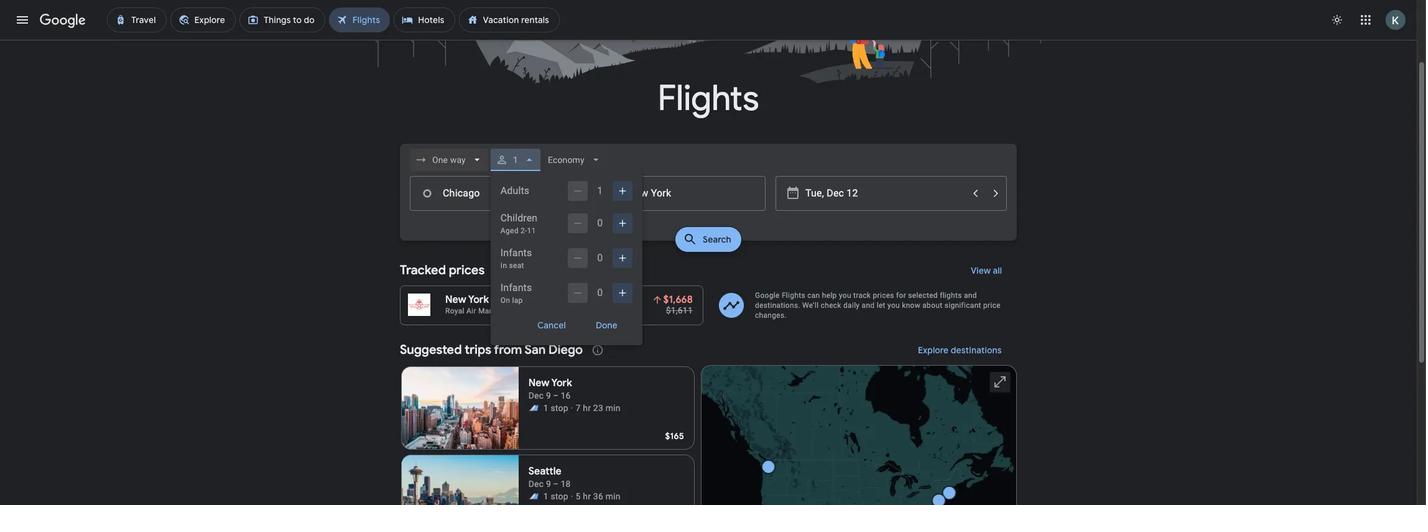 Task type: locate. For each thing, give the bounding box(es) containing it.
explore
[[918, 345, 949, 356]]

suggested trips from san diego region
[[400, 335, 1017, 505]]

prices inside google flights can help you track prices for selected flights and destinations. we'll check daily and let you know about significant price changes.
[[873, 291, 894, 300]]

air
[[467, 307, 476, 315]]

1 vertical spatial new
[[529, 377, 550, 389]]

1 infants from the top
[[501, 247, 532, 259]]

1 stop
[[544, 403, 568, 413], [544, 491, 568, 501]]

2 1 stop from the top
[[544, 491, 568, 501]]

york
[[468, 294, 489, 306], [552, 377, 572, 389]]

None field
[[410, 149, 488, 171], [543, 149, 607, 171], [410, 149, 488, 171], [543, 149, 607, 171]]

york up royal air maroc
[[468, 294, 489, 306]]

infants up lap
[[501, 282, 532, 294]]

1611 US dollars text field
[[666, 305, 693, 315]]

1 vertical spatial stop
[[551, 491, 568, 501]]

done button
[[581, 315, 633, 335]]

0 vertical spatial stop
[[551, 403, 568, 413]]

selected
[[908, 291, 938, 300]]

0 vertical spatial  image
[[571, 402, 573, 414]]

york inside tracked prices "region"
[[468, 294, 489, 306]]

 image
[[571, 402, 573, 414], [571, 490, 573, 503]]

prices
[[449, 263, 485, 278], [873, 291, 894, 300]]

0
[[597, 217, 603, 229], [597, 252, 603, 264], [597, 287, 603, 299]]

1 dec from the top
[[529, 391, 544, 401]]

min for seattle
[[606, 491, 621, 501]]

google flights can help you track prices for selected flights and destinations. we'll check daily and let you know about significant price changes.
[[755, 291, 1001, 320]]

min right 23 on the left of the page
[[606, 403, 621, 413]]

0 vertical spatial flights
[[658, 77, 759, 121]]

you up daily
[[839, 291, 852, 300]]

1 vertical spatial infants
[[501, 282, 532, 294]]

aged
[[501, 226, 519, 235]]

 image left 5
[[571, 490, 573, 503]]

infants on lap
[[501, 282, 532, 305]]

1 0 from the top
[[597, 217, 603, 229]]

1 horizontal spatial prices
[[873, 291, 894, 300]]

1 vertical spatial min
[[606, 491, 621, 501]]

and up significant
[[964, 291, 977, 300]]

0 vertical spatial prices
[[449, 263, 485, 278]]

you
[[839, 291, 852, 300], [888, 301, 900, 310]]

suggested
[[400, 342, 462, 358]]

0 vertical spatial and
[[964, 291, 977, 300]]

0 horizontal spatial york
[[468, 294, 489, 306]]

york for dec
[[552, 377, 572, 389]]

1  image from the top
[[571, 402, 573, 414]]

2 min from the top
[[606, 491, 621, 501]]

2 0 from the top
[[597, 252, 603, 264]]

0 vertical spatial new
[[445, 294, 466, 306]]

1 hr from the top
[[583, 403, 591, 413]]

explore destinations
[[918, 345, 1002, 356]]

new york dec 9 – 16
[[529, 377, 572, 401]]

1 vertical spatial and
[[862, 301, 875, 310]]

flights
[[658, 77, 759, 121], [782, 291, 806, 300]]

0 vertical spatial hr
[[583, 403, 591, 413]]

hr for new york
[[583, 403, 591, 413]]

min
[[606, 403, 621, 413], [606, 491, 621, 501]]

2  image from the top
[[571, 490, 573, 503]]

0 vertical spatial dec
[[529, 391, 544, 401]]

2-
[[521, 226, 527, 235]]

lisbon
[[504, 294, 534, 306]]

check
[[821, 301, 842, 310]]

2 dec from the top
[[529, 479, 544, 489]]

2 infants from the top
[[501, 282, 532, 294]]

prices left in
[[449, 263, 485, 278]]

1 min from the top
[[606, 403, 621, 413]]

9 – 16
[[546, 391, 571, 401]]

new for new york to lisbon
[[445, 294, 466, 306]]

0 vertical spatial infants
[[501, 247, 532, 259]]

1 vertical spatial  image
[[571, 490, 573, 503]]

0 vertical spatial 0
[[597, 217, 603, 229]]

and
[[964, 291, 977, 300], [862, 301, 875, 310]]

1
[[513, 155, 518, 165], [597, 185, 603, 197], [544, 403, 549, 413], [544, 491, 549, 501]]

cancel
[[537, 320, 566, 331]]

1 vertical spatial 0
[[597, 252, 603, 264]]

tracked prices region
[[400, 256, 1017, 325]]

23
[[593, 403, 603, 413]]

2 stop from the top
[[551, 491, 568, 501]]

changes.
[[755, 311, 787, 320]]

you down for at the right of the page
[[888, 301, 900, 310]]

0 horizontal spatial you
[[839, 291, 852, 300]]

hr right 7 at the bottom
[[583, 403, 591, 413]]

diego
[[549, 342, 583, 358]]

daily
[[844, 301, 860, 310]]

1 stop from the top
[[551, 403, 568, 413]]

7 hr 23 min
[[576, 403, 621, 413]]

0 vertical spatial 1 stop
[[544, 403, 568, 413]]

seat
[[509, 261, 524, 270]]

and down track
[[862, 301, 875, 310]]

dec
[[529, 391, 544, 401], [529, 479, 544, 489]]

0 for infants on lap
[[597, 287, 603, 299]]

1 horizontal spatial you
[[888, 301, 900, 310]]

hr right 5
[[583, 491, 591, 501]]

new inside tracked prices "region"
[[445, 294, 466, 306]]

1 vertical spatial flights
[[782, 291, 806, 300]]

1 vertical spatial york
[[552, 377, 572, 389]]

1 stop down 9 – 16
[[544, 403, 568, 413]]

help
[[822, 291, 837, 300]]

dec up frontier and spirit icon
[[529, 479, 544, 489]]

1 1 stop from the top
[[544, 403, 568, 413]]

stop down 9 – 16
[[551, 403, 568, 413]]

1 right swap origin and destination. image
[[597, 185, 603, 197]]

hr for seattle
[[583, 491, 591, 501]]

1 horizontal spatial new
[[529, 377, 550, 389]]

$165
[[665, 430, 684, 442]]

tracked
[[400, 263, 446, 278]]

0 horizontal spatial prices
[[449, 263, 485, 278]]

new
[[445, 294, 466, 306], [529, 377, 550, 389]]

0 vertical spatial min
[[606, 403, 621, 413]]

view
[[971, 265, 991, 276]]

dec inside seattle dec 9 – 18
[[529, 479, 544, 489]]

None text field
[[590, 176, 766, 211]]

1 horizontal spatial flights
[[782, 291, 806, 300]]

new up royal
[[445, 294, 466, 306]]

explore destinations button
[[903, 335, 1017, 365]]

google
[[755, 291, 780, 300]]

1 vertical spatial hr
[[583, 491, 591, 501]]

about
[[923, 301, 943, 310]]

new up 9 – 16
[[529, 377, 550, 389]]

1 horizontal spatial york
[[552, 377, 572, 389]]

infants
[[501, 247, 532, 259], [501, 282, 532, 294]]

all
[[993, 265, 1002, 276]]

flights inside google flights can help you track prices for selected flights and destinations. we'll check daily and let you know about significant price changes.
[[782, 291, 806, 300]]

change appearance image
[[1323, 5, 1352, 35]]

0 horizontal spatial new
[[445, 294, 466, 306]]

children
[[501, 212, 538, 224]]

1 stop down 9 – 18 on the bottom of the page
[[544, 491, 568, 501]]

for
[[896, 291, 906, 300]]

1 vertical spatial 1 stop
[[544, 491, 568, 501]]

new inside new york dec 9 – 16
[[529, 377, 550, 389]]

york inside new york dec 9 – 16
[[552, 377, 572, 389]]

dec up frontier and spirit image
[[529, 391, 544, 401]]

destinations
[[951, 345, 1002, 356]]

1 right frontier and spirit icon
[[544, 491, 549, 501]]

prices up let
[[873, 291, 894, 300]]

frontier and spirit image
[[529, 403, 539, 413]]

1 up adults
[[513, 155, 518, 165]]

1 vertical spatial prices
[[873, 291, 894, 300]]

3 0 from the top
[[597, 287, 603, 299]]

price
[[984, 301, 1001, 310]]

min right 36
[[606, 491, 621, 501]]

0 vertical spatial york
[[468, 294, 489, 306]]

1 vertical spatial dec
[[529, 479, 544, 489]]

infants up the seat
[[501, 247, 532, 259]]

stop
[[551, 403, 568, 413], [551, 491, 568, 501]]

stop down 9 – 18 on the bottom of the page
[[551, 491, 568, 501]]

2 vertical spatial 0
[[597, 287, 603, 299]]

york up 9 – 16
[[552, 377, 572, 389]]

hr
[[583, 403, 591, 413], [583, 491, 591, 501]]

stop for york
[[551, 403, 568, 413]]

0 for infants in seat
[[597, 252, 603, 264]]

royal
[[445, 307, 464, 315]]

2 hr from the top
[[583, 491, 591, 501]]

 image left 7 at the bottom
[[571, 402, 573, 414]]



Task type: vqa. For each thing, say whether or not it's contained in the screenshot.


Task type: describe. For each thing, give the bounding box(es) containing it.
infants for infants on lap
[[501, 282, 532, 294]]

let
[[877, 301, 886, 310]]

none text field inside flight search box
[[590, 176, 766, 211]]

0 horizontal spatial flights
[[658, 77, 759, 121]]

0 vertical spatial you
[[839, 291, 852, 300]]

1 button
[[491, 145, 541, 175]]

trip
[[532, 307, 544, 315]]

1 horizontal spatial and
[[964, 291, 977, 300]]

destinations.
[[755, 301, 801, 310]]

1 stop for dec
[[544, 491, 568, 501]]

0 for children aged 2-11
[[597, 217, 603, 229]]

0 horizontal spatial and
[[862, 301, 875, 310]]

1 right frontier and spirit image
[[544, 403, 549, 413]]

round
[[508, 307, 530, 315]]

we'll
[[803, 301, 819, 310]]

tracked prices
[[400, 263, 485, 278]]

stop for dec
[[551, 491, 568, 501]]

 image for seattle
[[571, 490, 573, 503]]

royal air maroc
[[445, 307, 500, 315]]

significant
[[945, 301, 982, 310]]

suggested trips from san diego
[[400, 342, 583, 358]]

number of passengers dialog
[[491, 171, 642, 345]]

frontier and spirit image
[[529, 491, 539, 501]]

done
[[596, 320, 618, 331]]

new for new york dec 9 – 16
[[529, 377, 550, 389]]

on
[[501, 296, 510, 305]]

maroc
[[478, 307, 500, 315]]

$1,611
[[666, 305, 693, 315]]

7
[[576, 403, 581, 413]]

trips
[[465, 342, 491, 358]]

dec inside new york dec 9 – 16
[[529, 391, 544, 401]]

lap
[[512, 296, 523, 305]]

track
[[854, 291, 871, 300]]

children aged 2-11
[[501, 212, 538, 235]]

Departure text field
[[806, 177, 965, 210]]

Flight search field
[[390, 144, 1027, 345]]

1 stop for york
[[544, 403, 568, 413]]

search button
[[676, 227, 741, 252]]

5
[[576, 491, 581, 501]]

 image for new york
[[571, 402, 573, 414]]

9 – 18
[[546, 479, 571, 489]]

search
[[703, 234, 732, 245]]

cancel button
[[522, 315, 581, 335]]

infants in seat
[[501, 247, 532, 270]]

1 inside number of passengers dialog
[[597, 185, 603, 197]]

min for new york
[[606, 403, 621, 413]]

in
[[501, 261, 507, 270]]

1 vertical spatial you
[[888, 301, 900, 310]]

adults
[[501, 185, 529, 197]]

flights
[[940, 291, 962, 300]]

view all
[[971, 265, 1002, 276]]

1 inside 1 "popup button"
[[513, 155, 518, 165]]

to
[[491, 294, 501, 306]]

round trip
[[508, 307, 544, 315]]

main menu image
[[15, 12, 30, 27]]

165 US dollars text field
[[665, 430, 684, 442]]

know
[[902, 301, 921, 310]]

1668 US dollars text field
[[663, 294, 693, 306]]

infants for infants in seat
[[501, 247, 532, 259]]

from
[[494, 342, 522, 358]]

seattle dec 9 – 18
[[529, 465, 571, 489]]

seattle
[[529, 465, 562, 478]]

$1,668
[[663, 294, 693, 306]]

11
[[527, 226, 536, 235]]

san
[[525, 342, 546, 358]]

5 hr 36 min
[[576, 491, 621, 501]]

swap origin and destination. image
[[580, 186, 595, 201]]

york for to
[[468, 294, 489, 306]]

can
[[808, 291, 820, 300]]

new york to lisbon
[[445, 294, 534, 306]]

36
[[593, 491, 603, 501]]



